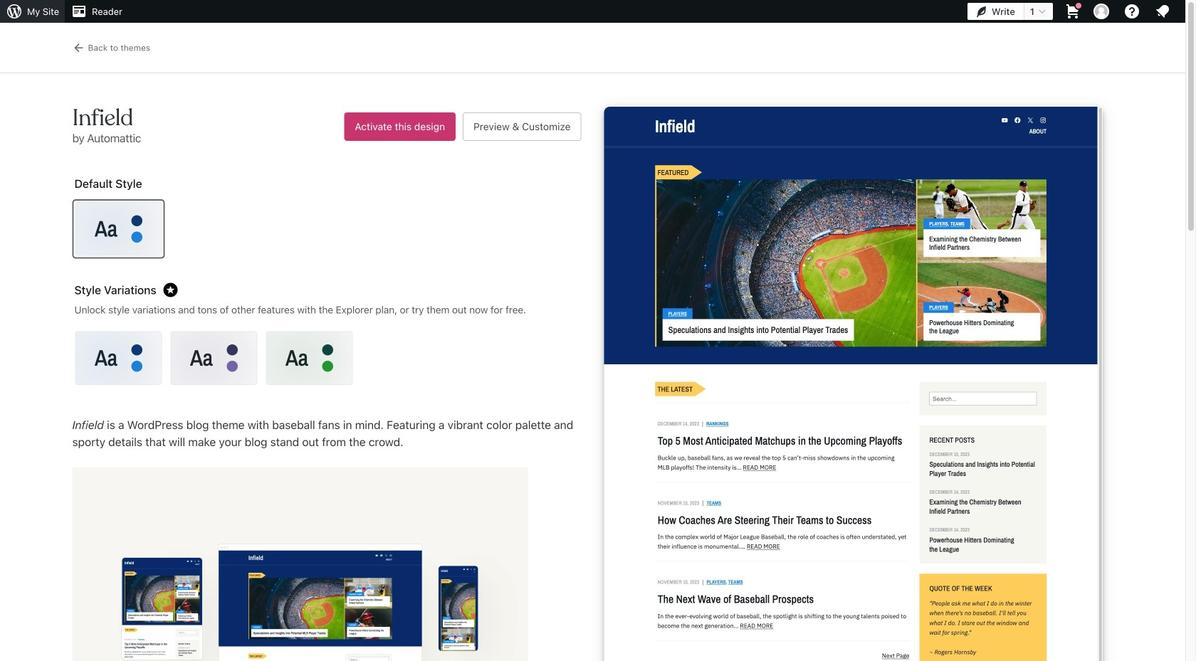 Task type: describe. For each thing, give the bounding box(es) containing it.
manage your notifications image
[[1155, 3, 1172, 20]]

my shopping cart image
[[1065, 3, 1082, 20]]



Task type: vqa. For each thing, say whether or not it's contained in the screenshot.
My shopping cart IMAGE
yes



Task type: locate. For each thing, give the bounding box(es) containing it.
help image
[[1124, 3, 1141, 20]]

main content
[[0, 23, 1186, 662]]

my profile image
[[1094, 4, 1110, 19]]



